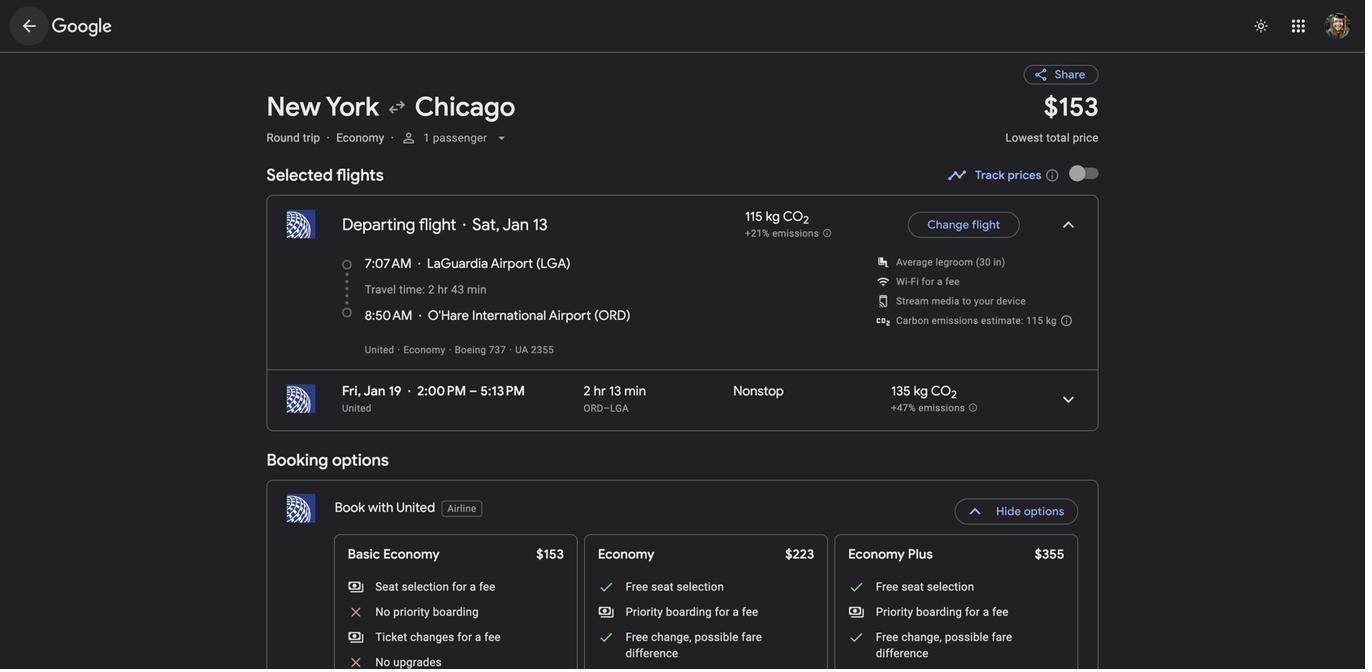 Task type: describe. For each thing, give the bounding box(es) containing it.
average legroom (30 in)
[[897, 257, 1006, 268]]

0 horizontal spatial  image
[[391, 131, 394, 145]]

13 for hr
[[609, 383, 621, 400]]

round
[[267, 131, 300, 145]]

carbon emissions estimate: 115 kilograms element
[[897, 315, 1057, 327]]

fare for $355
[[992, 631, 1013, 645]]

2 horizontal spatial  image
[[509, 345, 512, 356]]

departing flight
[[342, 215, 457, 235]]

0 vertical spatial hr
[[438, 283, 448, 297]]

priority for economy
[[626, 606, 663, 619]]

co for 135 kg co
[[931, 383, 952, 400]]

new york
[[267, 91, 379, 124]]

wi-fi for a fee
[[897, 276, 960, 288]]

free change, possible fare difference for economy plus
[[876, 631, 1013, 661]]

flight for departing flight
[[419, 215, 457, 235]]

passenger
[[433, 131, 487, 145]]

1 selection from the left
[[402, 581, 449, 594]]

booking options
[[267, 450, 389, 471]]

hide options button
[[955, 493, 1079, 532]]

media
[[932, 296, 960, 307]]

8:50 am
[[365, 308, 413, 324]]

1 passenger button
[[394, 119, 517, 158]]

plus
[[908, 547, 933, 563]]

1 passenger
[[423, 131, 487, 145]]

in)
[[994, 257, 1006, 268]]

seat for economy plus
[[902, 581, 924, 594]]

departing
[[342, 215, 416, 235]]

1
[[423, 131, 430, 145]]

New York to Chicago and back text field
[[267, 91, 986, 124]]

stream
[[897, 296, 929, 307]]

main content containing new york
[[267, 52, 1099, 670]]

boarding for economy
[[666, 606, 712, 619]]

19
[[389, 383, 402, 400]]

737
[[489, 345, 506, 356]]

2:00 pm – 5:13 pm
[[417, 383, 525, 400]]

min inside the '2 hr 13 min ord – lga'
[[625, 383, 646, 400]]

7:07 am
[[365, 256, 412, 272]]

travel time: 2 hr 43 min
[[365, 283, 487, 297]]

2 inside 115 kg co 2
[[804, 214, 809, 227]]

learn more about tracked prices image
[[1045, 168, 1060, 183]]

book
[[335, 500, 365, 517]]

selection for economy
[[677, 581, 724, 594]]

free change, possible fare difference for economy
[[626, 631, 762, 661]]

basic economy
[[348, 547, 440, 563]]

135
[[892, 383, 911, 400]]

possible for economy
[[695, 631, 739, 645]]

ticket changes for a fee
[[376, 631, 501, 645]]

(lga)
[[536, 256, 571, 272]]

a inside list
[[938, 276, 943, 288]]

$153 for $153
[[536, 547, 564, 563]]

2 right time:
[[428, 283, 435, 297]]

0 vertical spatial united
[[365, 345, 394, 356]]

2:00 pm
[[417, 383, 466, 400]]

fri,
[[342, 383, 361, 400]]

– inside the '2 hr 13 min ord – lga'
[[604, 403, 610, 415]]

hide options
[[997, 505, 1065, 519]]

share button
[[1024, 65, 1099, 85]]

seat for economy
[[651, 581, 674, 594]]

list containing departing flight
[[267, 196, 1098, 431]]

airline
[[448, 504, 477, 515]]

ticket
[[376, 631, 407, 645]]

fare for $223
[[742, 631, 762, 645]]

sat, jan 13
[[473, 215, 548, 235]]

emissions for 135 kg co
[[919, 403, 965, 414]]

changes
[[410, 631, 455, 645]]

fri, jan 19
[[342, 383, 402, 400]]

new
[[267, 91, 321, 124]]

book with united
[[335, 500, 435, 517]]

$223
[[786, 547, 814, 563]]

kg for 135 kg co
[[914, 383, 928, 400]]

international
[[472, 308, 546, 324]]

flights
[[336, 165, 384, 186]]

change, for economy
[[651, 631, 692, 645]]

0 horizontal spatial –
[[469, 383, 477, 400]]

difference for economy
[[626, 647, 679, 661]]

2 vertical spatial united
[[397, 500, 435, 517]]

115 kg co 2
[[745, 208, 809, 227]]

price
[[1073, 131, 1099, 145]]

change flight button
[[908, 206, 1020, 245]]

change
[[928, 218, 970, 232]]

legroom
[[936, 257, 974, 268]]

(ord)
[[594, 308, 631, 324]]

Arrival time: 8:50 AM. text field
[[365, 308, 413, 324]]

jan for fri,
[[364, 383, 386, 400]]

nonstop flight. element
[[734, 383, 784, 402]]

1 vertical spatial airport
[[549, 308, 591, 324]]

to
[[963, 296, 972, 307]]

selected
[[267, 165, 333, 186]]

chicago
[[415, 91, 516, 124]]

trip
[[303, 131, 320, 145]]

+21%
[[745, 228, 770, 240]]

5:13 pm
[[481, 383, 525, 400]]

share
[[1055, 67, 1086, 82]]

kg for 115 kg co
[[766, 208, 780, 225]]

seat
[[376, 581, 399, 594]]

time:
[[399, 283, 425, 297]]

emissions for 115 kg co
[[773, 228, 819, 240]]

sat,
[[473, 215, 500, 235]]



Task type: vqa. For each thing, say whether or not it's contained in the screenshot.
top St
no



Task type: locate. For each thing, give the bounding box(es) containing it.
airport
[[491, 256, 533, 272], [549, 308, 591, 324]]

flight details. return flight on friday, january 19. leaves o'hare international airport at 2:00 pm on friday, january 19 and arrives at laguardia airport at 5:13 pm on friday, january 19. image
[[1049, 380, 1088, 419]]

change flight
[[928, 218, 1001, 232]]

lowest
[[1006, 131, 1044, 145]]

$153 for $153 lowest total price
[[1044, 91, 1099, 124]]

lga
[[610, 403, 629, 415]]

1 horizontal spatial change,
[[902, 631, 942, 645]]

fee inside list
[[946, 276, 960, 288]]

2 vertical spatial kg
[[914, 383, 928, 400]]

main content
[[267, 52, 1099, 670]]

jan
[[503, 215, 529, 235], [364, 383, 386, 400]]

– down total duration 2 hr 13 min. element
[[604, 403, 610, 415]]

$153 inside the $153 lowest total price
[[1044, 91, 1099, 124]]

2 free change, possible fare difference from the left
[[876, 631, 1013, 661]]

Arrival time: 5:13 PM. text field
[[481, 383, 525, 400]]

estimate:
[[981, 315, 1024, 327]]

hr inside the '2 hr 13 min ord – lga'
[[594, 383, 606, 400]]

airport left (ord)
[[549, 308, 591, 324]]

possible for economy plus
[[945, 631, 989, 645]]

prices
[[1008, 168, 1042, 183]]

boarding
[[433, 606, 479, 619], [666, 606, 712, 619], [917, 606, 962, 619]]

1 vertical spatial options
[[1024, 505, 1065, 519]]

carbon emissions estimate: 115 kg
[[897, 315, 1057, 327]]

1 vertical spatial emissions
[[932, 315, 979, 327]]

3 boarding from the left
[[917, 606, 962, 619]]

1 horizontal spatial co
[[931, 383, 952, 400]]

emissions down 115 kg co 2 in the right top of the page
[[773, 228, 819, 240]]

1 horizontal spatial jan
[[503, 215, 529, 235]]

hide
[[997, 505, 1021, 519]]

average
[[897, 257, 933, 268]]

153 us dollars element
[[1044, 91, 1099, 124]]

selection
[[402, 581, 449, 594], [677, 581, 724, 594], [927, 581, 975, 594]]

0 horizontal spatial hr
[[438, 283, 448, 297]]

fare
[[742, 631, 762, 645], [992, 631, 1013, 645]]

2 possible from the left
[[945, 631, 989, 645]]

free
[[626, 581, 649, 594], [876, 581, 899, 594], [626, 631, 649, 645], [876, 631, 899, 645]]

kg
[[766, 208, 780, 225], [1046, 315, 1057, 327], [914, 383, 928, 400]]

0 horizontal spatial min
[[467, 283, 487, 297]]

1 horizontal spatial selection
[[677, 581, 724, 594]]

change appearance image
[[1242, 7, 1281, 46]]

1 horizontal spatial airport
[[549, 308, 591, 324]]

co up +21% emissions
[[783, 208, 804, 225]]

135 kg co 2
[[892, 383, 957, 402]]

difference for economy plus
[[876, 647, 929, 661]]

2
[[804, 214, 809, 227], [428, 283, 435, 297], [584, 383, 591, 400], [952, 388, 957, 402]]

1 vertical spatial kg
[[1046, 315, 1057, 327]]

options right hide
[[1024, 505, 1065, 519]]

0 horizontal spatial flight
[[419, 215, 457, 235]]

13 for jan
[[533, 215, 548, 235]]

1 vertical spatial $153
[[536, 547, 564, 563]]

o'hare international airport (ord)
[[428, 308, 631, 324]]

seat
[[651, 581, 674, 594], [902, 581, 924, 594]]

2 horizontal spatial boarding
[[917, 606, 962, 619]]

ua 2355
[[516, 345, 554, 356]]

1 vertical spatial  image
[[463, 215, 466, 235]]

a
[[938, 276, 943, 288], [470, 581, 476, 594], [733, 606, 739, 619], [983, 606, 990, 619], [475, 631, 482, 645]]

1 free change, possible fare difference from the left
[[626, 631, 762, 661]]

0 horizontal spatial priority
[[626, 606, 663, 619]]

0 vertical spatial emissions
[[773, 228, 819, 240]]

1 horizontal spatial min
[[625, 383, 646, 400]]

priority boarding for a fee for economy
[[626, 606, 759, 619]]

priority boarding for a fee for economy plus
[[876, 606, 1009, 619]]

loading results progress bar
[[0, 52, 1366, 55]]

flight inside change flight button
[[972, 218, 1001, 232]]

3 selection from the left
[[927, 581, 975, 594]]

jan for sat,
[[503, 215, 529, 235]]

travel
[[365, 283, 396, 297]]

2 priority from the left
[[876, 606, 914, 619]]

0 horizontal spatial options
[[332, 450, 389, 471]]

co up +47% emissions
[[931, 383, 952, 400]]

2 hr 13 min ord – lga
[[584, 383, 646, 415]]

no
[[376, 606, 390, 619]]

min right 43
[[467, 283, 487, 297]]

change,
[[651, 631, 692, 645], [902, 631, 942, 645]]

1 vertical spatial 13
[[609, 383, 621, 400]]

1 horizontal spatial difference
[[876, 647, 929, 661]]

2 inside the '2 hr 13 min ord – lga'
[[584, 383, 591, 400]]

2 selection from the left
[[677, 581, 724, 594]]

2 vertical spatial  image
[[509, 345, 512, 356]]

Departure time: 7:07 AM. text field
[[365, 256, 412, 272]]

boeing 737
[[455, 345, 506, 356]]

options for booking options
[[332, 450, 389, 471]]

0 horizontal spatial boarding
[[433, 606, 479, 619]]

$355
[[1035, 547, 1065, 563]]

1 horizontal spatial free seat selection
[[876, 581, 975, 594]]

 image right 737
[[509, 345, 512, 356]]

0 vertical spatial min
[[467, 283, 487, 297]]

1 change, from the left
[[651, 631, 692, 645]]

2 change, from the left
[[902, 631, 942, 645]]

0 horizontal spatial difference
[[626, 647, 679, 661]]

0 horizontal spatial free seat selection
[[626, 581, 724, 594]]

0 vertical spatial 13
[[533, 215, 548, 235]]

return flight on friday, january 19. leaves o'hare international airport at 2:00 pm on friday, january 19 and arrives at laguardia airport at 5:13 pm on friday, january 19. element
[[342, 383, 525, 400]]

1 horizontal spatial priority boarding for a fee
[[876, 606, 1009, 619]]

flight up (30
[[972, 218, 1001, 232]]

1 priority boarding for a fee from the left
[[626, 606, 759, 619]]

1 possible from the left
[[695, 631, 739, 645]]

– left 5:13 pm
[[469, 383, 477, 400]]

1 horizontal spatial boarding
[[666, 606, 712, 619]]

1 horizontal spatial free change, possible fare difference
[[876, 631, 1013, 661]]

flight up laguardia
[[419, 215, 457, 235]]

1 horizontal spatial 13
[[609, 383, 621, 400]]

difference
[[626, 647, 679, 661], [876, 647, 929, 661]]

1 priority from the left
[[626, 606, 663, 619]]

airport down sat, jan 13
[[491, 256, 533, 272]]

1 horizontal spatial priority
[[876, 606, 914, 619]]

kg up +47% emissions
[[914, 383, 928, 400]]

emissions down stream media to your device at the right top of the page
[[932, 315, 979, 327]]

jan left 19
[[364, 383, 386, 400]]

1 seat from the left
[[651, 581, 674, 594]]

options inside hide options dropdown button
[[1024, 505, 1065, 519]]

united right with
[[397, 500, 435, 517]]

kg up +21% emissions
[[766, 208, 780, 225]]

1 vertical spatial co
[[931, 383, 952, 400]]

fi
[[911, 276, 919, 288]]

115 up +21%
[[745, 208, 763, 225]]

2 inside the 135 kg co 2
[[952, 388, 957, 402]]

None text field
[[1006, 91, 1099, 159]]

0 vertical spatial airport
[[491, 256, 533, 272]]

0 horizontal spatial airport
[[491, 256, 533, 272]]

hr up ord at bottom
[[594, 383, 606, 400]]

selection for economy plus
[[927, 581, 975, 594]]

1 vertical spatial min
[[625, 383, 646, 400]]

0 vertical spatial kg
[[766, 208, 780, 225]]

kg right estimate:
[[1046, 315, 1057, 327]]

change, for economy plus
[[902, 631, 942, 645]]

co inside 115 kg co 2
[[783, 208, 804, 225]]

2 up ord at bottom
[[584, 383, 591, 400]]

with
[[368, 500, 394, 517]]

emissions
[[773, 228, 819, 240], [932, 315, 979, 327], [919, 403, 965, 414]]

min
[[467, 283, 487, 297], [625, 383, 646, 400]]

2 horizontal spatial kg
[[1046, 315, 1057, 327]]

economy plus
[[849, 547, 933, 563]]

$153
[[1044, 91, 1099, 124], [536, 547, 564, 563]]

booking
[[267, 450, 328, 471]]

1 free seat selection from the left
[[626, 581, 724, 594]]

free change, possible fare difference
[[626, 631, 762, 661], [876, 631, 1013, 661]]

1 horizontal spatial kg
[[914, 383, 928, 400]]

0 horizontal spatial 13
[[533, 215, 548, 235]]

13 up (lga)
[[533, 215, 548, 235]]

free seat selection for economy plus
[[876, 581, 975, 594]]

 image left '1'
[[391, 131, 394, 145]]

flight for change flight
[[972, 218, 1001, 232]]

1 vertical spatial united
[[342, 403, 372, 415]]

united down fri, at left
[[342, 403, 372, 415]]

1 horizontal spatial options
[[1024, 505, 1065, 519]]

carbon
[[897, 315, 929, 327]]

options for hide options
[[1024, 505, 1065, 519]]

options up "book"
[[332, 450, 389, 471]]

1 vertical spatial hr
[[594, 383, 606, 400]]

1 horizontal spatial $153
[[1044, 91, 1099, 124]]

1 horizontal spatial seat
[[902, 581, 924, 594]]

york
[[326, 91, 379, 124]]

+47% emissions
[[892, 403, 965, 414]]

your
[[974, 296, 994, 307]]

 image left the sat,
[[463, 215, 466, 235]]

laguardia
[[427, 256, 488, 272]]

13 inside the '2 hr 13 min ord – lga'
[[609, 383, 621, 400]]

co inside the 135 kg co 2
[[931, 383, 952, 400]]

0 horizontal spatial selection
[[402, 581, 449, 594]]

priority boarding for a fee
[[626, 606, 759, 619], [876, 606, 1009, 619]]

0 horizontal spatial kg
[[766, 208, 780, 225]]

free seat selection for economy
[[626, 581, 724, 594]]

seat selection for a fee
[[376, 581, 496, 594]]

hr left 43
[[438, 283, 448, 297]]

o'hare
[[428, 308, 469, 324]]

track
[[976, 168, 1005, 183]]

1 vertical spatial 115
[[1027, 315, 1044, 327]]

1 fare from the left
[[742, 631, 762, 645]]

laguardia airport (lga)
[[427, 256, 571, 272]]

nonstop
[[734, 383, 784, 400]]

2 priority boarding for a fee from the left
[[876, 606, 1009, 619]]

round trip
[[267, 131, 320, 145]]

fee
[[946, 276, 960, 288], [479, 581, 496, 594], [742, 606, 759, 619], [993, 606, 1009, 619], [485, 631, 501, 645]]

0 horizontal spatial 115
[[745, 208, 763, 225]]

priority
[[393, 606, 430, 619]]

115 inside 115 kg co 2
[[745, 208, 763, 225]]

0 vertical spatial 115
[[745, 208, 763, 225]]

united
[[365, 345, 394, 356], [342, 403, 372, 415], [397, 500, 435, 517]]

hr
[[438, 283, 448, 297], [594, 383, 606, 400]]

1 horizontal spatial hr
[[594, 383, 606, 400]]

basic
[[348, 547, 380, 563]]

2 horizontal spatial selection
[[927, 581, 975, 594]]

1 horizontal spatial  image
[[463, 215, 466, 235]]

1 horizontal spatial –
[[604, 403, 610, 415]]

track prices
[[976, 168, 1042, 183]]

0 horizontal spatial co
[[783, 208, 804, 225]]

2 difference from the left
[[876, 647, 929, 661]]

possible
[[695, 631, 739, 645], [945, 631, 989, 645]]

1 horizontal spatial fare
[[992, 631, 1013, 645]]

0 vertical spatial co
[[783, 208, 804, 225]]

kg inside 115 kg co 2
[[766, 208, 780, 225]]

2 up +21% emissions
[[804, 214, 809, 227]]

min up the lga at the bottom of the page
[[625, 383, 646, 400]]

co
[[783, 208, 804, 225], [931, 383, 952, 400]]

priority for economy plus
[[876, 606, 914, 619]]

free seat selection
[[626, 581, 724, 594], [876, 581, 975, 594]]

1 boarding from the left
[[433, 606, 479, 619]]

stream media to your device
[[897, 296, 1026, 307]]

0 horizontal spatial free change, possible fare difference
[[626, 631, 762, 661]]

device
[[997, 296, 1026, 307]]

1 vertical spatial jan
[[364, 383, 386, 400]]

13 up the lga at the bottom of the page
[[609, 383, 621, 400]]

1 horizontal spatial 115
[[1027, 315, 1044, 327]]

+47%
[[892, 403, 916, 414]]

2 free seat selection from the left
[[876, 581, 975, 594]]

43
[[451, 283, 464, 297]]

1 vertical spatial –
[[604, 403, 610, 415]]

2 up +47% emissions
[[952, 388, 957, 402]]

0 horizontal spatial jan
[[364, 383, 386, 400]]

2 vertical spatial emissions
[[919, 403, 965, 414]]

selected flights
[[267, 165, 384, 186]]

0 vertical spatial –
[[469, 383, 477, 400]]

go back image
[[20, 16, 39, 36]]

boeing
[[455, 345, 486, 356]]

none text field containing $153
[[1006, 91, 1099, 159]]

total
[[1047, 131, 1070, 145]]

emissions down the 135 kg co 2
[[919, 403, 965, 414]]

1 difference from the left
[[626, 647, 679, 661]]

co for 115 kg co
[[783, 208, 804, 225]]

boarding for economy plus
[[917, 606, 962, 619]]

2 boarding from the left
[[666, 606, 712, 619]]

2 fare from the left
[[992, 631, 1013, 645]]

united down 8:50 am
[[365, 345, 394, 356]]

0 vertical spatial $153
[[1044, 91, 1099, 124]]

0 horizontal spatial fare
[[742, 631, 762, 645]]

0 horizontal spatial seat
[[651, 581, 674, 594]]

2 seat from the left
[[902, 581, 924, 594]]

115 right estimate:
[[1027, 315, 1044, 327]]

jan right the sat,
[[503, 215, 529, 235]]

kg inside the 135 kg co 2
[[914, 383, 928, 400]]

Departure time: 2:00 PM. text field
[[417, 383, 466, 400]]

0 horizontal spatial possible
[[695, 631, 739, 645]]

0 horizontal spatial change,
[[651, 631, 692, 645]]

0 horizontal spatial priority boarding for a fee
[[626, 606, 759, 619]]

0 vertical spatial options
[[332, 450, 389, 471]]

+21% emissions
[[745, 228, 819, 240]]

1 horizontal spatial possible
[[945, 631, 989, 645]]

flight
[[419, 215, 457, 235], [972, 218, 1001, 232]]

no priority boarding
[[376, 606, 479, 619]]

13
[[533, 215, 548, 235], [609, 383, 621, 400]]

total duration 2 hr 13 min. element
[[584, 383, 734, 402]]

 image
[[391, 131, 394, 145], [463, 215, 466, 235], [509, 345, 512, 356]]

(30
[[976, 257, 991, 268]]

0 vertical spatial jan
[[503, 215, 529, 235]]

wi-
[[897, 276, 911, 288]]

list
[[267, 196, 1098, 431]]

0 horizontal spatial $153
[[536, 547, 564, 563]]

1 horizontal spatial flight
[[972, 218, 1001, 232]]

ord
[[584, 403, 604, 415]]

$153 lowest total price
[[1006, 91, 1099, 145]]

0 vertical spatial  image
[[391, 131, 394, 145]]

 image
[[327, 131, 330, 145]]



